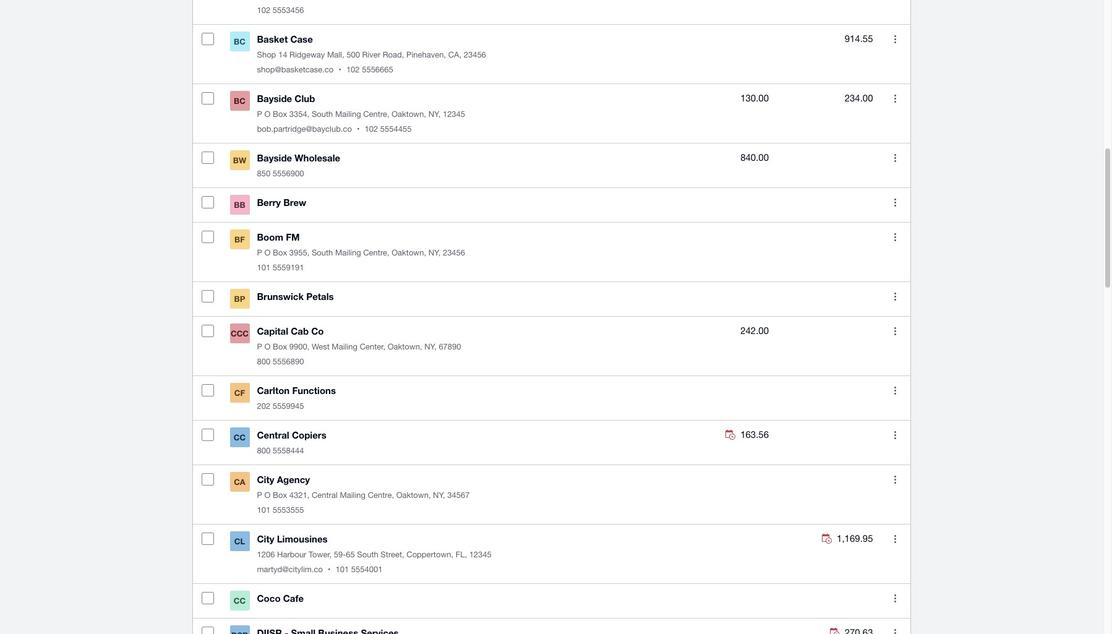 Task type: vqa. For each thing, say whether or not it's contained in the screenshot.
left 102
yes



Task type: locate. For each thing, give the bounding box(es) containing it.
5 more row options button from the top
[[883, 225, 908, 249]]

2 vertical spatial 102
[[365, 124, 378, 134]]

5 more row options image from the top
[[895, 431, 896, 439]]

3 more row options image from the top
[[895, 233, 896, 241]]

box up '5556890'
[[273, 342, 287, 352]]

centre, for bayside club
[[363, 110, 389, 119]]

0 vertical spatial •
[[339, 65, 341, 74]]

2 vertical spatial •
[[328, 565, 331, 574]]

bb
[[234, 200, 245, 210]]

1 bc from the top
[[234, 37, 246, 47]]

0 vertical spatial bc
[[234, 37, 246, 47]]

more row options image for city agency
[[895, 476, 896, 484]]

101 inside boom fm p o box 3955, south mailing centre, oaktown, ny, 23456 101 5559191
[[257, 263, 270, 272]]

mailing right 4321,
[[340, 491, 366, 500]]

102 for bayside club
[[365, 124, 378, 134]]

1 vertical spatial central
[[312, 491, 338, 500]]

bayside for bayside club
[[257, 93, 292, 104]]

1 horizontal spatial 12345
[[469, 550, 492, 559]]

0 horizontal spatial •
[[328, 565, 331, 574]]

800
[[257, 357, 270, 366], [257, 446, 270, 455]]

1 vertical spatial 800
[[257, 446, 270, 455]]

brunswick
[[257, 291, 304, 302]]

box inside "city agency p o box 4321, central mailing centre, oaktown, ny, 34567 101 5553555"
[[273, 491, 287, 500]]

3 box from the top
[[273, 342, 287, 352]]

0 vertical spatial south
[[312, 110, 333, 119]]

34567
[[447, 491, 470, 500]]

2 more row options button from the top
[[883, 86, 908, 111]]

mailing inside boom fm p o box 3955, south mailing centre, oaktown, ny, 23456 101 5559191
[[335, 248, 361, 257]]

10 more row options button from the top
[[883, 467, 908, 492]]

bayside up 850
[[257, 152, 292, 163]]

central up 5558444
[[257, 429, 289, 441]]

5553456
[[273, 6, 304, 15]]

city for city agency
[[257, 474, 274, 485]]

capital
[[257, 326, 288, 337]]

more row options button for basket case
[[883, 27, 908, 51]]

23456 inside boom fm p o box 3955, south mailing centre, oaktown, ny, 23456 101 5559191
[[443, 248, 465, 257]]

4 p from the top
[[257, 491, 262, 500]]

101 down 59-
[[336, 565, 349, 574]]

co
[[311, 326, 324, 337]]

central right 4321,
[[312, 491, 338, 500]]

p
[[257, 110, 262, 119], [257, 248, 262, 257], [257, 342, 262, 352], [257, 491, 262, 500]]

mailing
[[335, 110, 361, 119], [335, 248, 361, 257], [332, 342, 358, 352], [340, 491, 366, 500]]

centre, inside boom fm p o box 3955, south mailing centre, oaktown, ny, 23456 101 5559191
[[363, 248, 389, 257]]

south inside city limousines 1206 harbour tower, 59-65 south street, coppertown, fl, 12345 martyd@citylim.co • 101 5554001
[[357, 550, 378, 559]]

p inside "city agency p o box 4321, central mailing centre, oaktown, ny, 34567 101 5553555"
[[257, 491, 262, 500]]

2 800 from the top
[[257, 446, 270, 455]]

• inside city limousines 1206 harbour tower, 59-65 south street, coppertown, fl, 12345 martyd@citylim.co • 101 5554001
[[328, 565, 331, 574]]

7 more row options image from the top
[[895, 594, 896, 602]]

4 box from the top
[[273, 491, 287, 500]]

1 vertical spatial cc
[[234, 596, 246, 606]]

1 horizontal spatial central
[[312, 491, 338, 500]]

12345
[[443, 110, 465, 119], [469, 550, 492, 559]]

bayside club p o box 3354, south mailing centre, oaktown, ny, 12345 bob.partridge@bayclub.co • 102 5554455
[[257, 93, 465, 134]]

mailing up "bob.partridge@bayclub.co"
[[335, 110, 361, 119]]

1 horizontal spatial 102
[[346, 65, 360, 74]]

1 vertical spatial bc
[[234, 96, 246, 106]]

box
[[273, 110, 287, 119], [273, 248, 287, 257], [273, 342, 287, 352], [273, 491, 287, 500]]

0 vertical spatial city
[[257, 474, 274, 485]]

box up the 5559191
[[273, 248, 287, 257]]

o inside boom fm p o box 3955, south mailing centre, oaktown, ny, 23456 101 5559191
[[264, 248, 271, 257]]

800 left 5558444
[[257, 446, 270, 455]]

1 p from the top
[[257, 110, 262, 119]]

9 more row options button from the top
[[883, 423, 908, 447]]

101 left the 5559191
[[257, 263, 270, 272]]

more row options image
[[895, 154, 896, 162], [895, 198, 896, 206], [895, 233, 896, 241], [895, 327, 896, 335], [895, 476, 896, 484], [895, 629, 896, 634]]

0 vertical spatial 101
[[257, 263, 270, 272]]

0 horizontal spatial 12345
[[443, 110, 465, 119]]

1 box from the top
[[273, 110, 287, 119]]

bc left basket
[[234, 37, 246, 47]]

ny, inside "city agency p o box 4321, central mailing centre, oaktown, ny, 34567 101 5553555"
[[433, 491, 445, 500]]

mailing right 3955,
[[335, 248, 361, 257]]

1 bayside from the top
[[257, 93, 292, 104]]

bayside
[[257, 93, 292, 104], [257, 152, 292, 163]]

bayside for bayside wholesale
[[257, 152, 292, 163]]

central inside "city agency p o box 4321, central mailing centre, oaktown, ny, 34567 101 5553555"
[[312, 491, 338, 500]]

101 for city agency
[[257, 506, 270, 515]]

more row options button for bayside club
[[883, 86, 908, 111]]

0 vertical spatial 23456
[[464, 50, 486, 60]]

oaktown, inside boom fm p o box 3955, south mailing centre, oaktown, ny, 23456 101 5559191
[[392, 248, 426, 257]]

202
[[257, 402, 270, 411]]

o down boom
[[264, 248, 271, 257]]

12345 inside bayside club p o box 3354, south mailing centre, oaktown, ny, 12345 bob.partridge@bayclub.co • 102 5554455
[[443, 110, 465, 119]]

• down the tower, on the left bottom of page
[[328, 565, 331, 574]]

1 vertical spatial centre,
[[363, 248, 389, 257]]

ny, inside bayside club p o box 3354, south mailing centre, oaktown, ny, 12345 bob.partridge@bayclub.co • 102 5554455
[[429, 110, 441, 119]]

6 more row options image from the top
[[895, 535, 896, 543]]

south inside bayside club p o box 3354, south mailing centre, oaktown, ny, 12345 bob.partridge@bayclub.co • 102 5554455
[[312, 110, 333, 119]]

road,
[[383, 50, 404, 60]]

5 more row options image from the top
[[895, 476, 896, 484]]

centre, inside bayside club p o box 3354, south mailing centre, oaktown, ny, 12345 bob.partridge@bayclub.co • 102 5554455
[[363, 110, 389, 119]]

more row options button for bayside wholesale
[[883, 146, 908, 170]]

2 vertical spatial south
[[357, 550, 378, 559]]

• inside bayside club p o box 3354, south mailing centre, oaktown, ny, 12345 bob.partridge@bayclub.co • 102 5554455
[[357, 124, 360, 134]]

more row options button for city limousines
[[883, 527, 908, 551]]

1 vertical spatial 102
[[346, 65, 360, 74]]

mall,
[[327, 50, 344, 60]]

more row options image for case
[[895, 35, 896, 43]]

box for bayside
[[273, 110, 287, 119]]

bp
[[234, 294, 245, 304]]

101
[[257, 263, 270, 272], [257, 506, 270, 515], [336, 565, 349, 574]]

4321,
[[289, 491, 309, 500]]

2 more row options image from the top
[[895, 94, 896, 103]]

3 more row options button from the top
[[883, 146, 908, 170]]

p down capital
[[257, 342, 262, 352]]

box left 3354,
[[273, 110, 287, 119]]

bayside inside bayside wholesale 850 5556900
[[257, 152, 292, 163]]

o for bayside
[[264, 110, 271, 119]]

centre, for boom fm
[[363, 248, 389, 257]]

oaktown, inside "city agency p o box 4321, central mailing centre, oaktown, ny, 34567 101 5553555"
[[396, 491, 431, 500]]

12345 inside city limousines 1206 harbour tower, 59-65 south street, coppertown, fl, 12345 martyd@citylim.co • 101 5554001
[[469, 550, 492, 559]]

163.56 link
[[726, 428, 769, 442]]

4 more row options image from the top
[[895, 327, 896, 335]]

• left the 5554455
[[357, 124, 360, 134]]

p left 3354,
[[257, 110, 262, 119]]

cc
[[234, 433, 246, 442], [234, 596, 246, 606]]

1 vertical spatial south
[[312, 248, 333, 257]]

p for bayside club
[[257, 110, 262, 119]]

• down mall,
[[339, 65, 341, 74]]

centre, inside "city agency p o box 4321, central mailing centre, oaktown, ny, 34567 101 5553555"
[[368, 491, 394, 500]]

101 inside "city agency p o box 4321, central mailing centre, oaktown, ny, 34567 101 5553555"
[[257, 506, 270, 515]]

• inside basket case shop 14 ridgeway mall, 500 river road, pinehaven, ca, 23456 shop@basketcase.co • 102 5556665
[[339, 65, 341, 74]]

101 left 5553555
[[257, 506, 270, 515]]

south for fm
[[312, 248, 333, 257]]

oaktown,
[[392, 110, 426, 119], [392, 248, 426, 257], [388, 342, 422, 352], [396, 491, 431, 500]]

1 more row options image from the top
[[895, 154, 896, 162]]

914.55 link
[[845, 32, 873, 47]]

mailing inside bayside club p o box 3354, south mailing centre, oaktown, ny, 12345 bob.partridge@bayclub.co • 102 5554455
[[335, 110, 361, 119]]

city
[[257, 474, 274, 485], [257, 533, 274, 545]]

102 left the 5554455
[[365, 124, 378, 134]]

2 vertical spatial 101
[[336, 565, 349, 574]]

petals
[[306, 291, 334, 302]]

2 cc from the top
[[234, 596, 246, 606]]

city right 'ca'
[[257, 474, 274, 485]]

centre,
[[363, 110, 389, 119], [363, 248, 389, 257], [368, 491, 394, 500]]

3354,
[[289, 110, 309, 119]]

11 more row options button from the top
[[883, 527, 908, 551]]

4 more row options button from the top
[[883, 190, 908, 215]]

2 vertical spatial centre,
[[368, 491, 394, 500]]

1 horizontal spatial •
[[339, 65, 341, 74]]

south up 5554001 in the bottom of the page
[[357, 550, 378, 559]]

2 horizontal spatial 102
[[365, 124, 378, 134]]

ca
[[234, 477, 245, 487]]

102 left the 5553456
[[257, 6, 270, 15]]

bob.partridge@bayclub.co
[[257, 124, 352, 134]]

0 vertical spatial central
[[257, 429, 289, 441]]

5554001
[[351, 565, 383, 574]]

0 vertical spatial 102
[[257, 6, 270, 15]]

1 vertical spatial city
[[257, 533, 274, 545]]

cc left coco
[[234, 596, 246, 606]]

city for city limousines
[[257, 533, 274, 545]]

p down boom
[[257, 248, 262, 257]]

o down capital
[[264, 342, 271, 352]]

berry
[[257, 197, 281, 208]]

city agency p o box 4321, central mailing centre, oaktown, ny, 34567 101 5553555
[[257, 474, 470, 515]]

south right 3955,
[[312, 248, 333, 257]]

2 bc from the top
[[234, 96, 246, 106]]

ny, inside capital cab co p o box 9900, west mailing center, oaktown, ny, 67890 800 5556890
[[424, 342, 437, 352]]

102
[[257, 6, 270, 15], [346, 65, 360, 74], [365, 124, 378, 134]]

0 horizontal spatial central
[[257, 429, 289, 441]]

12345 right "fl," at the left bottom
[[469, 550, 492, 559]]

fl,
[[456, 550, 467, 559]]

o inside bayside club p o box 3354, south mailing centre, oaktown, ny, 12345 bob.partridge@bayclub.co • 102 5554455
[[264, 110, 271, 119]]

p inside boom fm p o box 3955, south mailing centre, oaktown, ny, 23456 101 5559191
[[257, 248, 262, 257]]

0 horizontal spatial 102
[[257, 6, 270, 15]]

2 city from the top
[[257, 533, 274, 545]]

1 city from the top
[[257, 474, 274, 485]]

0 vertical spatial cc
[[234, 433, 246, 442]]

23456 inside basket case shop 14 ridgeway mall, 500 river road, pinehaven, ca, 23456 shop@basketcase.co • 102 5556665
[[464, 50, 486, 60]]

boom fm p o box 3955, south mailing centre, oaktown, ny, 23456 101 5559191
[[257, 232, 465, 272]]

800 left '5556890'
[[257, 357, 270, 366]]

brunswick petals
[[257, 291, 334, 302]]

central inside the central copiers 800 5558444
[[257, 429, 289, 441]]

oaktown, inside bayside club p o box 3354, south mailing centre, oaktown, ny, 12345 bob.partridge@bayclub.co • 102 5554455
[[392, 110, 426, 119]]

7 more row options button from the top
[[883, 319, 908, 343]]

agency
[[277, 474, 310, 485]]

south right 3354,
[[312, 110, 333, 119]]

bayside up 3354,
[[257, 93, 292, 104]]

o inside "city agency p o box 4321, central mailing centre, oaktown, ny, 34567 101 5553555"
[[264, 491, 271, 500]]

box inside bayside club p o box 3354, south mailing centre, oaktown, ny, 12345 bob.partridge@bayclub.co • 102 5554455
[[273, 110, 287, 119]]

1 vertical spatial 23456
[[443, 248, 465, 257]]

2 o from the top
[[264, 248, 271, 257]]

1 o from the top
[[264, 110, 271, 119]]

1 more row options button from the top
[[883, 27, 908, 51]]

o left 4321,
[[264, 491, 271, 500]]

1 800 from the top
[[257, 357, 270, 366]]

6 more row options image from the top
[[895, 629, 896, 634]]

234.00
[[845, 93, 873, 103]]

ny,
[[429, 110, 441, 119], [429, 248, 441, 257], [424, 342, 437, 352], [433, 491, 445, 500]]

more row options button for boom fm
[[883, 225, 908, 249]]

fm
[[286, 232, 300, 243]]

mailing for agency
[[340, 491, 366, 500]]

1 vertical spatial 101
[[257, 506, 270, 515]]

o left 3354,
[[264, 110, 271, 119]]

8 more row options button from the top
[[883, 378, 908, 403]]

more row options image
[[895, 35, 896, 43], [895, 94, 896, 103], [895, 292, 896, 300], [895, 386, 896, 395], [895, 431, 896, 439], [895, 535, 896, 543], [895, 594, 896, 602]]

box inside boom fm p o box 3955, south mailing centre, oaktown, ny, 23456 101 5559191
[[273, 248, 287, 257]]

shop
[[257, 50, 276, 60]]

12345 down "ca,"
[[443, 110, 465, 119]]

city inside "city agency p o box 4321, central mailing centre, oaktown, ny, 34567 101 5553555"
[[257, 474, 274, 485]]

0 vertical spatial centre,
[[363, 110, 389, 119]]

1 vertical spatial •
[[357, 124, 360, 134]]

more row options button for central copiers
[[883, 423, 908, 447]]

functions
[[292, 385, 336, 396]]

o
[[264, 110, 271, 119], [264, 248, 271, 257], [264, 342, 271, 352], [264, 491, 271, 500]]

p for city agency
[[257, 491, 262, 500]]

copiers
[[292, 429, 326, 441]]

3 p from the top
[[257, 342, 262, 352]]

bayside inside bayside club p o box 3354, south mailing centre, oaktown, ny, 12345 bob.partridge@bayclub.co • 102 5554455
[[257, 93, 292, 104]]

box up 5553555
[[273, 491, 287, 500]]

0 vertical spatial bayside
[[257, 93, 292, 104]]

south
[[312, 110, 333, 119], [312, 248, 333, 257], [357, 550, 378, 559]]

p left 4321,
[[257, 491, 262, 500]]

ny, inside boom fm p o box 3955, south mailing centre, oaktown, ny, 23456 101 5559191
[[429, 248, 441, 257]]

2 bayside from the top
[[257, 152, 292, 163]]

3 more row options image from the top
[[895, 292, 896, 300]]

4 more row options image from the top
[[895, 386, 896, 395]]

city up 1206
[[257, 533, 274, 545]]

102 down the '500'
[[346, 65, 360, 74]]

mailing for club
[[335, 110, 361, 119]]

more row options button
[[883, 27, 908, 51], [883, 86, 908, 111], [883, 146, 908, 170], [883, 190, 908, 215], [883, 225, 908, 249], [883, 284, 908, 309], [883, 319, 908, 343], [883, 378, 908, 403], [883, 423, 908, 447], [883, 467, 908, 492], [883, 527, 908, 551], [883, 586, 908, 611], [883, 621, 908, 634]]

•
[[339, 65, 341, 74], [357, 124, 360, 134], [328, 565, 331, 574]]

cc down "cf"
[[234, 433, 246, 442]]

coco cafe
[[257, 593, 304, 604]]

river
[[362, 50, 381, 60]]

city inside city limousines 1206 harbour tower, 59-65 south street, coppertown, fl, 12345 martyd@citylim.co • 101 5554001
[[257, 533, 274, 545]]

• for basket case
[[339, 65, 341, 74]]

2 box from the top
[[273, 248, 287, 257]]

2 horizontal spatial •
[[357, 124, 360, 134]]

130.00 link
[[741, 91, 769, 106]]

1 vertical spatial 12345
[[469, 550, 492, 559]]

2 p from the top
[[257, 248, 262, 257]]

p inside bayside club p o box 3354, south mailing centre, oaktown, ny, 12345 bob.partridge@bayclub.co • 102 5554455
[[257, 110, 262, 119]]

mailing inside "city agency p o box 4321, central mailing centre, oaktown, ny, 34567 101 5553555"
[[340, 491, 366, 500]]

south inside boom fm p o box 3955, south mailing centre, oaktown, ny, 23456 101 5559191
[[312, 248, 333, 257]]

more row options button for carlton functions
[[883, 378, 908, 403]]

mailing right west
[[332, 342, 358, 352]]

bc up the bw
[[234, 96, 246, 106]]

martyd@citylim.co
[[257, 565, 323, 574]]

14
[[278, 50, 287, 60]]

500
[[347, 50, 360, 60]]

102 inside bayside club p o box 3354, south mailing centre, oaktown, ny, 12345 bob.partridge@bayclub.co • 102 5554455
[[365, 124, 378, 134]]

3 o from the top
[[264, 342, 271, 352]]

1 cc from the top
[[234, 433, 246, 442]]

• for city limousines
[[328, 565, 331, 574]]

cf
[[234, 388, 245, 398]]

0 vertical spatial 12345
[[443, 110, 465, 119]]

bc
[[234, 37, 246, 47], [234, 96, 246, 106]]

4 o from the top
[[264, 491, 271, 500]]

1 vertical spatial bayside
[[257, 152, 292, 163]]

1 more row options image from the top
[[895, 35, 896, 43]]

coco
[[257, 593, 281, 604]]

more row options image for functions
[[895, 386, 896, 395]]

0 vertical spatial 800
[[257, 357, 270, 366]]

102 inside basket case shop 14 ridgeway mall, 500 river road, pinehaven, ca, 23456 shop@basketcase.co • 102 5556665
[[346, 65, 360, 74]]

1206
[[257, 550, 275, 559]]



Task type: describe. For each thing, give the bounding box(es) containing it.
5556890
[[273, 357, 304, 366]]

shop@basketcase.co
[[257, 65, 334, 74]]

centre, for city agency
[[368, 491, 394, 500]]

south for club
[[312, 110, 333, 119]]

65
[[346, 550, 355, 559]]

1,169.95 link
[[822, 532, 873, 546]]

club
[[295, 93, 315, 104]]

102 for basket case
[[346, 65, 360, 74]]

bc for bayside club
[[234, 96, 246, 106]]

914.55
[[845, 34, 873, 44]]

basket
[[257, 34, 288, 45]]

ny, for boom fm
[[429, 248, 441, 257]]

more row options button for capital cab co
[[883, 319, 908, 343]]

oaktown, for bayside club
[[392, 110, 426, 119]]

850
[[257, 169, 270, 178]]

cafe
[[283, 593, 304, 604]]

ca,
[[448, 50, 462, 60]]

more row options image for copiers
[[895, 431, 896, 439]]

5559945
[[273, 402, 304, 411]]

limousines
[[277, 533, 328, 545]]

5556900
[[273, 169, 304, 178]]

5554455
[[380, 124, 412, 134]]

5559191
[[273, 263, 304, 272]]

box for boom
[[273, 248, 287, 257]]

59-
[[334, 550, 346, 559]]

1,169.95
[[837, 533, 873, 544]]

2 more row options image from the top
[[895, 198, 896, 206]]

carlton functions 202 5559945
[[257, 385, 336, 411]]

234.00 link
[[845, 91, 873, 106]]

more row options image for bayside wholesale
[[895, 154, 896, 162]]

box for city
[[273, 491, 287, 500]]

5558444
[[273, 446, 304, 455]]

o for city
[[264, 491, 271, 500]]

oaktown, for city agency
[[396, 491, 431, 500]]

102 5553456 link
[[230, 0, 665, 17]]

more row options image for boom fm
[[895, 233, 896, 241]]

800 inside the central copiers 800 5558444
[[257, 446, 270, 455]]

brew
[[284, 197, 306, 208]]

bayside wholesale 850 5556900
[[257, 152, 340, 178]]

3955,
[[289, 248, 309, 257]]

23456 for basket case
[[464, 50, 486, 60]]

12 more row options button from the top
[[883, 586, 908, 611]]

oaktown, for boom fm
[[392, 248, 426, 257]]

west
[[312, 342, 330, 352]]

cab
[[291, 326, 309, 337]]

242.00
[[741, 326, 769, 336]]

67890
[[439, 342, 461, 352]]

harbour
[[277, 550, 307, 559]]

p inside capital cab co p o box 9900, west mailing center, oaktown, ny, 67890 800 5556890
[[257, 342, 262, 352]]

center,
[[360, 342, 385, 352]]

130.00
[[741, 93, 769, 103]]

101 inside city limousines 1206 harbour tower, 59-65 south street, coppertown, fl, 12345 martyd@citylim.co • 101 5554001
[[336, 565, 349, 574]]

ny, for city agency
[[433, 491, 445, 500]]

box inside capital cab co p o box 9900, west mailing center, oaktown, ny, 67890 800 5556890
[[273, 342, 287, 352]]

bf
[[235, 235, 245, 244]]

840.00 link
[[741, 150, 769, 165]]

berry brew
[[257, 197, 306, 208]]

bc for basket case
[[234, 37, 246, 47]]

9900,
[[289, 342, 309, 352]]

pinehaven,
[[406, 50, 446, 60]]

242.00 link
[[741, 324, 769, 339]]

102 5553456
[[257, 6, 304, 15]]

carlton
[[257, 385, 290, 396]]

boom
[[257, 232, 283, 243]]

bw
[[233, 155, 246, 165]]

capital cab co p o box 9900, west mailing center, oaktown, ny, 67890 800 5556890
[[257, 326, 461, 366]]

wholesale
[[295, 152, 340, 163]]

central copiers 800 5558444
[[257, 429, 326, 455]]

oaktown, inside capital cab co p o box 9900, west mailing center, oaktown, ny, 67890 800 5556890
[[388, 342, 422, 352]]

12345 for club
[[443, 110, 465, 119]]

6 more row options button from the top
[[883, 284, 908, 309]]

163.56
[[741, 429, 769, 440]]

basket case shop 14 ridgeway mall, 500 river road, pinehaven, ca, 23456 shop@basketcase.co • 102 5556665
[[257, 34, 486, 74]]

ny, for bayside club
[[429, 110, 441, 119]]

more row options image for capital cab co
[[895, 327, 896, 335]]

mailing inside capital cab co p o box 9900, west mailing center, oaktown, ny, 67890 800 5556890
[[332, 342, 358, 352]]

more row options button for city agency
[[883, 467, 908, 492]]

o inside capital cab co p o box 9900, west mailing center, oaktown, ny, 67890 800 5556890
[[264, 342, 271, 352]]

5556665
[[362, 65, 393, 74]]

101 for boom fm
[[257, 263, 270, 272]]

city limousines 1206 harbour tower, 59-65 south street, coppertown, fl, 12345 martyd@citylim.co • 101 5554001
[[257, 533, 492, 574]]

ccc
[[231, 329, 249, 339]]

5553555
[[273, 506, 304, 515]]

800 inside capital cab co p o box 9900, west mailing center, oaktown, ny, 67890 800 5556890
[[257, 357, 270, 366]]

ridgeway
[[290, 50, 325, 60]]

23456 for boom fm
[[443, 248, 465, 257]]

more row options image for limousines
[[895, 535, 896, 543]]

cc for central copiers's more row options 'popup button'
[[234, 433, 246, 442]]

more row options image for club
[[895, 94, 896, 103]]

tower,
[[309, 550, 332, 559]]

840.00
[[741, 152, 769, 163]]

mailing for fm
[[335, 248, 361, 257]]

p for boom fm
[[257, 248, 262, 257]]

cc for second more row options 'popup button' from the bottom
[[234, 596, 246, 606]]

street,
[[381, 550, 404, 559]]

o for boom
[[264, 248, 271, 257]]

• for bayside club
[[357, 124, 360, 134]]

coppertown,
[[407, 550, 454, 559]]

cl
[[234, 536, 245, 546]]

13 more row options button from the top
[[883, 621, 908, 634]]

case
[[290, 34, 313, 45]]

12345 for limousines
[[469, 550, 492, 559]]



